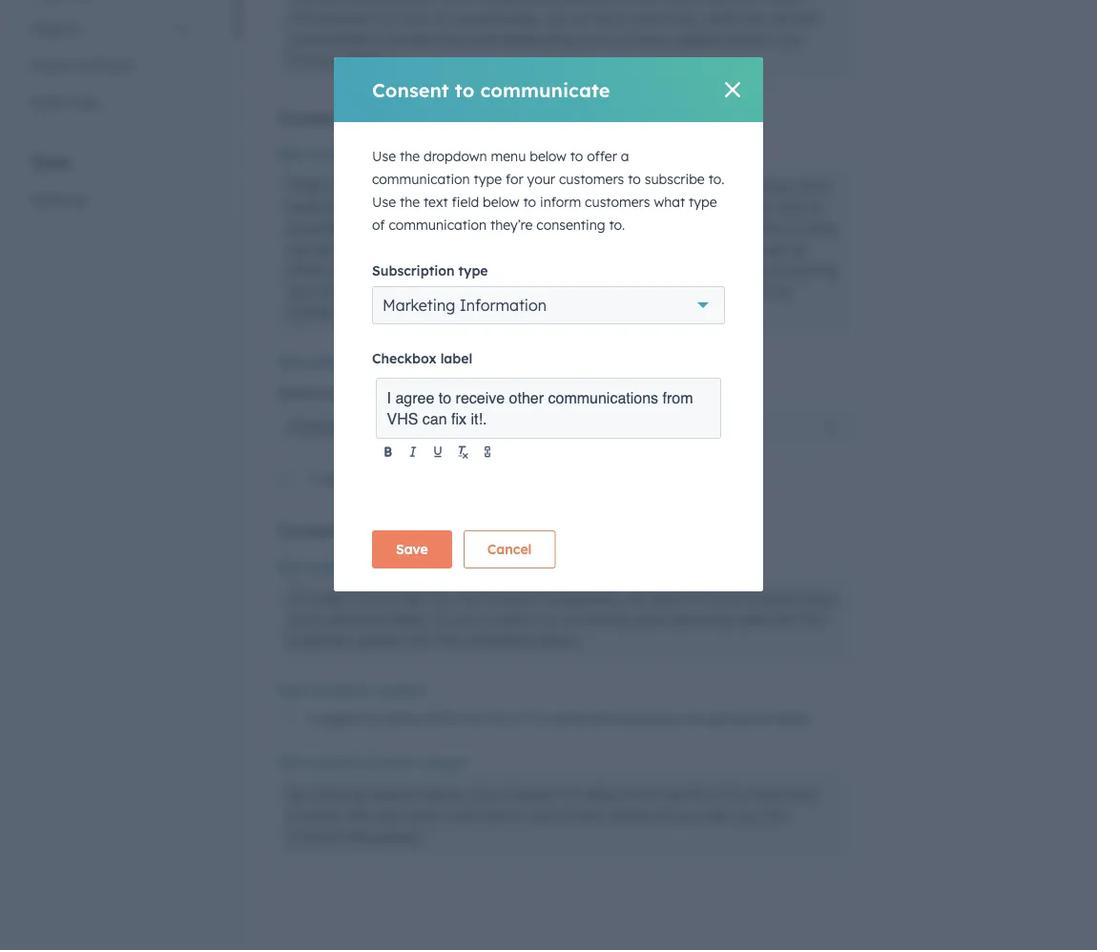 Task type: describe. For each thing, give the bounding box(es) containing it.
personal down need on the right
[[672, 610, 734, 629]]

edit checkbox content
[[278, 683, 427, 699]]

0 vertical spatial products
[[374, 219, 438, 238]]

2 vertical spatial agree
[[319, 709, 361, 728]]

contacting
[[760, 261, 837, 280]]

my
[[683, 709, 705, 728]]

be
[[459, 261, 477, 280]]

2 vertical spatial communications
[[482, 469, 601, 488]]

information inside consent to communicate dialog
[[460, 296, 547, 315]]

1 horizontal spatial contact
[[407, 240, 462, 259]]

0 vertical spatial below
[[530, 148, 567, 165]]

cancel
[[488, 541, 532, 558]]

requested.
[[347, 828, 423, 847]]

that
[[390, 261, 419, 280]]

order
[[308, 589, 347, 608]]

cancel button
[[464, 531, 556, 569]]

edit explicit consent content button
[[278, 556, 468, 578]]

consent to process data
[[278, 521, 463, 540]]

2 edit from the top
[[278, 354, 304, 371]]

0 vertical spatial customers
[[559, 171, 625, 188]]

privacy
[[288, 51, 341, 70]]

in
[[288, 589, 304, 608]]

checkbox
[[372, 350, 437, 367]]

protecting inside you can unsubscribe from these communications at any time. for more information on how to unsubscribe, our privacy practices, and how we are committed to protecting and respecting your privacy, please review our privacy policy.
[[390, 30, 464, 49]]

practices,
[[632, 9, 702, 28]]

0 horizontal spatial communicate
[[364, 109, 468, 128]]

at
[[646, 0, 661, 7]]

import & export link
[[19, 47, 200, 84]]

services,
[[672, 240, 734, 259]]

1 vertical spatial marketing information button
[[278, 409, 851, 447]]

committed inside you can unsubscribe from these communications at any time. for more information on how to unsubscribe, our privacy practices, and how we are committed to protecting and respecting your privacy, please review our privacy policy.
[[288, 30, 367, 49]]

1 vertical spatial communication
[[389, 217, 487, 233]]

implicit
[[308, 755, 358, 772]]

offer
[[587, 148, 618, 165]]

need
[[650, 589, 685, 608]]

import & export
[[31, 57, 134, 74]]

text
[[424, 194, 448, 210]]

other inside the vhs can fix it! is committed to protecting and respecting your privacy, and we'll only use your personal information to administer your account and to provide the products and services you requested from us. from time to time, we would like to contact you about our products and services, as well as other content that may be of interest to you. if you consent to us contacting you for this purpose, please tick below to say how you would like us to contact you:
[[288, 261, 326, 280]]

consent to communicate dialog
[[334, 57, 764, 592]]

provide inside the vhs can fix it! is committed to protecting and respecting your privacy, and we'll only use your personal information to administer your account and to provide the products and services you requested from us. from time to time, we would like to contact you about our products and services, as well as other content that may be of interest to you. if you consent to us contacting you for this purpose, please tick below to say how you would like us to contact you:
[[288, 219, 342, 238]]

4 edit from the top
[[278, 683, 304, 699]]

the inside the vhs can fix it! is committed to protecting and respecting your privacy, and we'll only use your personal information to administer your account and to provide the products and services you requested from us. from time to time, we would like to contact you about our products and services, as well as other content that may be of interest to you. if you consent to us contacting you for this purpose, please tick below to say how you would like us to contact you:
[[347, 219, 370, 238]]

submit
[[370, 786, 419, 805]]

you:
[[347, 303, 377, 322]]

1 horizontal spatial would
[[681, 282, 723, 301]]

1 vertical spatial i
[[308, 469, 315, 488]]

content inside by clicking submit below, you consent to allow vhs can fix it! to store and process the personal information submitted above to provide you the content requested.
[[288, 828, 343, 847]]

from inside you can unsubscribe from these communications at any time. for more information on how to unsubscribe, our privacy practices, and how we are committed to protecting and respecting your privacy, please review our privacy policy.
[[441, 0, 475, 7]]

consent for to
[[278, 521, 339, 540]]

&
[[79, 57, 89, 74]]

consent inside by clicking submit below, you consent to allow vhs can fix it! to store and process the personal information submitted above to provide you the content requested.
[[503, 786, 560, 805]]

personal inside the vhs can fix it! is committed to protecting and respecting your privacy, and we'll only use your personal information to administer your account and to provide the products and services you requested from us. from time to time, we would like to contact you about our products and services, as well as other content that may be of interest to you. if you consent to us contacting you for this purpose, please tick below to say how you would like us to contact you:
[[423, 198, 485, 217]]

use
[[357, 198, 382, 217]]

any
[[665, 0, 692, 7]]

content inside the vhs can fix it! is committed to protecting and respecting your privacy, and we'll only use your personal information to administer your account and to provide the products and services you requested from us. from time to time, we would like to contact you about our products and services, as well as other content that may be of interest to you. if you consent to us contacting you for this purpose, please tick below to say how you would like us to contact you:
[[331, 261, 385, 280]]

time
[[748, 219, 780, 238]]

content inside edit explicit consent content button
[[417, 558, 468, 575]]

your down is
[[386, 198, 418, 217]]

these
[[479, 0, 518, 7]]

1 vertical spatial us
[[756, 282, 772, 301]]

it! inside the vhs can fix it! is committed to protecting and respecting your privacy, and we'll only use your personal information to administer your account and to provide the products and services you requested from us. from time to time, we would like to contact you about our products and services, as well as other content that may be of interest to you. if you consent to us contacting you for this purpose, please tick below to say how you would like us to contact you:
[[377, 177, 390, 196]]

0 horizontal spatial to.
[[609, 217, 626, 233]]

edit subscription type and checkbox content button
[[278, 351, 577, 374]]

2 vertical spatial i
[[308, 709, 315, 728]]

marketing information for bottom marketing information popup button
[[288, 418, 452, 437]]

we inside in order to provide you the content requested, we need to store and process your personal data. if you consent to us storing your personal data for this purpose, please tick the checkbox below.
[[625, 589, 645, 608]]

marketing for marketing information popup button within the consent to communicate dialog
[[383, 296, 456, 315]]

can inside you can unsubscribe from these communications at any time. for more information on how to unsubscribe, our privacy practices, and how we are committed to protecting and respecting your privacy, please review our privacy policy.
[[319, 0, 346, 7]]

store inside in order to provide you the content requested, we need to store and process your personal data. if you consent to us storing your personal data for this purpose, please tick the checkbox below.
[[709, 589, 745, 608]]

in order to provide you the content requested, we need to store and process your personal data. if you consent to us storing your personal data for this purpose, please tick the checkbox below.
[[288, 589, 836, 650]]

save button
[[372, 531, 452, 569]]

type inside button
[[395, 354, 425, 371]]

2 vertical spatial other
[[440, 469, 478, 488]]

are
[[796, 9, 819, 28]]

2 horizontal spatial how
[[738, 9, 767, 28]]

review
[[729, 30, 775, 49]]

1 vertical spatial below
[[483, 194, 520, 210]]

policy.
[[345, 51, 390, 70]]

allow inside by clicking submit below, you consent to allow vhs can fix it! to store and process the personal information submitted above to provide you the content requested.
[[583, 786, 620, 805]]

dropdown
[[424, 148, 487, 165]]

logs
[[68, 93, 98, 110]]

1 vertical spatial information
[[365, 418, 452, 437]]

1 vertical spatial like
[[728, 282, 752, 301]]

you
[[288, 0, 315, 7]]

about
[[497, 240, 539, 259]]

is
[[394, 177, 405, 196]]

information inside you can unsubscribe from these communications at any time. for more information on how to unsubscribe, our privacy practices, and how we are committed to protecting and respecting your privacy, please review our privacy policy.
[[288, 9, 373, 28]]

well
[[760, 240, 787, 259]]

objects button
[[19, 11, 200, 47]]

0 horizontal spatial contact
[[288, 303, 343, 322]]

export
[[92, 57, 134, 74]]

us.
[[683, 219, 702, 238]]

1 use from the top
[[372, 148, 396, 165]]

inform
[[540, 194, 582, 210]]

0 vertical spatial communication
[[372, 171, 470, 188]]

personal inside by clicking submit below, you consent to allow vhs can fix it! to store and process the personal information submitted above to provide you the content requested.
[[375, 807, 437, 826]]

checkbox inside in order to provide you the content requested, we need to store and process your personal data. if you consent to us storing your personal data for this purpose, please tick the checkbox below.
[[464, 631, 532, 650]]

please inside in order to provide you the content requested, we need to store and process your personal data. if you consent to us storing your personal data for this purpose, please tick the checkbox below.
[[355, 631, 402, 650]]

and inside in order to provide you the content requested, we need to store and process your personal data. if you consent to us storing your personal data for this purpose, please tick the checkbox below.
[[749, 589, 777, 608]]

tick inside in order to provide you the content requested, we need to store and process your personal data. if you consent to us storing your personal data for this purpose, please tick the checkbox below.
[[406, 631, 432, 650]]

from inside the vhs can fix it! is committed to protecting and respecting your privacy, and we'll only use your personal information to administer your account and to provide the products and services you requested from us. from time to time, we would like to contact you about our products and services, as well as other content that may be of interest to you. if you consent to us contacting you for this purpose, please tick below to say how you would like us to contact you:
[[644, 219, 678, 238]]

how inside the vhs can fix it! is committed to protecting and respecting your privacy, and we'll only use your personal information to administer your account and to provide the products and services you requested from us. from time to time, we would like to contact you about our products and services, as well as other content that may be of interest to you. if you consent to us contacting you for this purpose, please tick below to say how you would like us to contact you:
[[616, 282, 646, 301]]

edit checkbox content button
[[278, 680, 427, 703]]

vhs can fix it! is committed to protecting and respecting your privacy, and we'll only use your personal information to administer your account and to provide the products and services you requested from us. from time to time, we would like to contact you about our products and services, as well as other content that may be of interest to you. if you consent to us contacting you for this purpose, please tick below to say how you would like us to contact you:
[[288, 177, 840, 322]]

save
[[396, 541, 428, 558]]

meetings
[[31, 190, 88, 207]]

your up account
[[702, 177, 734, 196]]

marketing information button inside consent to communicate dialog
[[372, 286, 725, 325]]

services
[[474, 219, 533, 238]]

0 horizontal spatial receive
[[384, 469, 436, 488]]

our inside the vhs can fix it! is committed to protecting and respecting your privacy, and we'll only use your personal information to administer your account and to provide the products and services you requested from us. from time to time, we would like to contact you about our products and services, as well as other content that may be of interest to you. if you consent to us contacting you for this purpose, please tick below to say how you would like us to contact you:
[[544, 240, 567, 259]]

audit logs link
[[19, 84, 200, 120]]

information for is
[[489, 198, 573, 217]]

respecting inside you can unsubscribe from these communications at any time. for more information on how to unsubscribe, our privacy practices, and how we are committed to protecting and respecting your privacy, please review our privacy policy.
[[501, 30, 576, 49]]

audit
[[31, 93, 64, 110]]

time,
[[804, 219, 840, 238]]

0 vertical spatial our
[[547, 9, 570, 28]]

1 horizontal spatial to.
[[709, 171, 725, 188]]

process inside by clicking submit below, you consent to allow vhs can fix it! to store and process the personal information submitted above to provide you the content requested.
[[288, 807, 344, 826]]

1 as from the left
[[739, 240, 755, 259]]

only
[[323, 198, 353, 217]]

consent inside button
[[361, 558, 413, 575]]

import
[[31, 57, 75, 74]]

can inside i agree to receive other communications from vhs can fix it!.
[[423, 410, 447, 428]]

label
[[441, 350, 473, 367]]

1 vertical spatial agree
[[319, 469, 361, 488]]

content inside the edit content "button"
[[308, 146, 359, 163]]

0 horizontal spatial how
[[399, 9, 429, 28]]

edit subscription type and checkbox content
[[278, 354, 577, 371]]

above
[[607, 807, 652, 826]]

submitted
[[530, 807, 603, 826]]

use the dropdown menu below to offer a communication type for your customers to subscribe to. use the text field below to inform customers what type of communication they're consenting to.
[[372, 148, 725, 233]]

menu
[[491, 148, 526, 165]]

if inside in order to provide you the content requested, we need to store and process your personal data. if you consent to us storing your personal data for this purpose, please tick the checkbox below.
[[433, 610, 445, 629]]

may
[[423, 261, 455, 280]]

1 vertical spatial products
[[572, 240, 636, 259]]

0 horizontal spatial allow
[[384, 709, 421, 728]]

type up us.
[[689, 194, 717, 210]]

tick inside the vhs can fix it! is committed to protecting and respecting your privacy, and we'll only use your personal information to administer your account and to provide the products and services you requested from us. from time to time, we would like to contact you about our products and services, as well as other content that may be of interest to you. if you consent to us contacting you for this purpose, please tick below to say how you would like us to contact you:
[[492, 282, 517, 301]]

can inside by clicking submit below, you consent to allow vhs can fix it! to store and process the personal information submitted above to provide you the content requested.
[[660, 786, 686, 805]]

time.
[[696, 0, 732, 7]]

administer
[[597, 198, 673, 217]]

information for you
[[442, 807, 526, 826]]

your inside use the dropdown menu below to offer a communication type for your customers to subscribe to. use the text field below to inform customers what type of communication they're consenting to.
[[527, 171, 556, 188]]

your down need on the right
[[635, 610, 667, 629]]

i inside i agree to receive other communications from vhs can fix it!.
[[387, 389, 391, 407]]

on
[[377, 9, 395, 28]]

you can unsubscribe from these communications at any time. for more information on how to unsubscribe, our privacy practices, and how we are committed to protecting and respecting your privacy, please review our privacy policy.
[[288, 0, 819, 70]]

purpose, inside the vhs can fix it! is committed to protecting and respecting your privacy, and we'll only use your personal information to administer your account and to provide the products and services you requested from us. from time to time, we would like to contact you about our products and services, as well as other content that may be of interest to you. if you consent to us contacting you for this purpose, please tick below to say how you would like us to contact you:
[[374, 282, 436, 301]]

for
[[736, 0, 760, 7]]

i agree to allow vhs can fix it! to store and process my personal data.
[[308, 709, 813, 728]]



Task type: vqa. For each thing, say whether or not it's contained in the screenshot.
1st Link opens in a new window icon from the bottom
no



Task type: locate. For each thing, give the bounding box(es) containing it.
personal right my
[[709, 709, 771, 728]]

consent to communicate
[[372, 78, 610, 102], [278, 109, 468, 128]]

1 vertical spatial allow
[[583, 786, 620, 805]]

please inside the vhs can fix it! is committed to protecting and respecting your privacy, and we'll only use your personal information to administer your account and to provide the products and services you requested from us. from time to time, we would like to contact you about our products and services, as well as other content that may be of interest to you. if you consent to us contacting you for this purpose, please tick below to say how you would like us to contact you:
[[441, 282, 487, 301]]

consent to communicate up the 'menu'
[[372, 78, 610, 102]]

fix inside the vhs can fix it! is committed to protecting and respecting your privacy, and we'll only use your personal information to administer your account and to provide the products and services you requested from us. from time to time, we would like to contact you about our products and services, as well as other content that may be of interest to you. if you consent to us contacting you for this purpose, please tick below to say how you would like us to contact you:
[[354, 177, 372, 196]]

0 vertical spatial respecting
[[501, 30, 576, 49]]

committed inside the vhs can fix it! is committed to protecting and respecting your privacy, and we'll only use your personal information to administer your account and to provide the products and services you requested from us. from time to time, we would like to contact you about our products and services, as well as other content that may be of interest to you. if you consent to us contacting you for this purpose, please tick below to say how you would like us to contact you:
[[410, 177, 488, 196]]

personal
[[423, 198, 485, 217], [325, 610, 387, 629], [672, 610, 734, 629], [709, 709, 771, 728], [375, 807, 437, 826]]

us
[[739, 261, 756, 280], [756, 282, 772, 301], [560, 610, 576, 629]]

to inside i agree to receive other communications from vhs can fix it!.
[[439, 389, 452, 407]]

your up us.
[[678, 198, 710, 217]]

subscribe
[[645, 171, 705, 188]]

marketing down that
[[383, 296, 456, 315]]

below down the interest
[[522, 282, 564, 301]]

below.
[[536, 631, 581, 650]]

communicate up dropdown
[[364, 109, 468, 128]]

of right be
[[482, 261, 496, 280]]

information down the interest
[[460, 296, 547, 315]]

0 vertical spatial of
[[372, 217, 385, 233]]

personal down order on the left of the page
[[325, 610, 387, 629]]

how down 'unsubscribe'
[[399, 9, 429, 28]]

2 vertical spatial consent
[[278, 521, 339, 540]]

0 horizontal spatial as
[[739, 240, 755, 259]]

meetings link
[[19, 181, 200, 217]]

2 vertical spatial store
[[749, 786, 785, 805]]

audit logs
[[31, 93, 98, 110]]

privacy, down practices,
[[617, 30, 673, 49]]

receive
[[456, 389, 505, 407], [384, 469, 436, 488]]

1 horizontal spatial this
[[801, 610, 827, 629]]

edit content
[[278, 146, 359, 163]]

below right the 'menu'
[[530, 148, 567, 165]]

0 vertical spatial information
[[288, 9, 373, 28]]

marketing for bottom marketing information popup button
[[288, 418, 361, 437]]

0 horizontal spatial products
[[374, 219, 438, 238]]

respecting up "administer"
[[622, 177, 698, 196]]

edit explicit consent content
[[278, 558, 468, 575]]

provide
[[288, 219, 342, 238], [370, 589, 424, 608], [675, 807, 729, 826]]

1 horizontal spatial protecting
[[511, 177, 586, 196]]

tick down the interest
[[492, 282, 517, 301]]

more
[[764, 0, 801, 7]]

please down be
[[441, 282, 487, 301]]

consent inside the vhs can fix it! is committed to protecting and respecting your privacy, and we'll only use your personal information to administer your account and to provide the products and services you requested from us. from time to time, we would like to contact you about our products and services, as well as other content that may be of interest to you. if you consent to us contacting you for this purpose, please tick below to say how you would like us to contact you:
[[660, 261, 716, 280]]

like down 'services,'
[[728, 282, 752, 301]]

0 horizontal spatial it!
[[377, 177, 390, 196]]

unsubscribe,
[[452, 9, 542, 28]]

edit down in
[[278, 683, 304, 699]]

type left label
[[395, 354, 425, 371]]

us up below.
[[560, 610, 576, 629]]

to. up account
[[709, 171, 725, 188]]

they're
[[491, 217, 533, 233]]

1 vertical spatial our
[[779, 30, 803, 49]]

2 use from the top
[[372, 194, 396, 210]]

1 vertical spatial i agree to receive other communications from vhs can fix it!.
[[308, 469, 749, 488]]

fix inside by clicking submit below, you consent to allow vhs can fix it! to store and process the personal information submitted above to provide you the content requested.
[[690, 786, 708, 805]]

customers down offer
[[559, 171, 625, 188]]

subscription type down subscription on the left of page
[[278, 385, 394, 401]]

consent up edit content
[[278, 109, 339, 128]]

consent to communicate down policy.
[[278, 109, 468, 128]]

1 horizontal spatial as
[[791, 240, 808, 259]]

2 vertical spatial our
[[544, 240, 567, 259]]

1 vertical spatial marketing
[[288, 418, 361, 437]]

we inside you can unsubscribe from these communications at any time. for more information on how to unsubscribe, our privacy practices, and how we are committed to protecting and respecting your privacy, please review our privacy policy.
[[772, 9, 792, 28]]

marketing down subscription on the left of page
[[288, 418, 361, 437]]

1 vertical spatial data.
[[776, 709, 813, 728]]

1 vertical spatial to.
[[609, 217, 626, 233]]

subscription type inside consent to communicate dialog
[[372, 263, 488, 279]]

data. inside in order to provide you the content requested, we need to store and process your personal data. if you consent to us storing your personal data for this purpose, please tick the checkbox below.
[[391, 610, 428, 629]]

2 vertical spatial information
[[442, 807, 526, 826]]

0 vertical spatial consent
[[372, 78, 449, 102]]

content inside edit checkbox content button
[[376, 683, 427, 699]]

can inside the vhs can fix it! is committed to protecting and respecting your privacy, and we'll only use your personal information to administer your account and to provide the products and services you requested from us. from time to time, we would like to contact you about our products and services, as well as other content that may be of interest to you. if you consent to us contacting you for this purpose, please tick below to say how you would like us to contact you:
[[324, 177, 350, 196]]

personal down "submit"
[[375, 807, 437, 826]]

0 vertical spatial for
[[506, 171, 524, 188]]

of inside use the dropdown menu below to offer a communication type for your customers to subscribe to. use the text field below to inform customers what type of communication they're consenting to.
[[372, 217, 385, 233]]

edit up in
[[278, 558, 304, 575]]

for inside the vhs can fix it! is committed to protecting and respecting your privacy, and we'll only use your personal information to administer your account and to provide the products and services you requested from us. from time to time, we would like to contact you about our products and services, as well as other content that may be of interest to you. if you consent to us contacting you for this purpose, please tick below to say how you would like us to contact you:
[[319, 282, 339, 301]]

of right 'only'
[[372, 217, 385, 233]]

i agree to receive other communications from vhs can fix it!. inside 'text field'
[[387, 389, 698, 428]]

1 vertical spatial data
[[738, 610, 772, 629]]

agree down edit subscription type and checkbox content button
[[396, 389, 435, 407]]

allow up edit implicit consent content
[[384, 709, 421, 728]]

privacy, up account
[[738, 177, 795, 196]]

contact left you:
[[288, 303, 343, 322]]

to
[[433, 9, 448, 28], [371, 30, 386, 49], [455, 78, 475, 102], [344, 109, 360, 128], [571, 148, 584, 165], [628, 171, 641, 188], [492, 177, 507, 196], [524, 194, 537, 210], [577, 198, 592, 217], [808, 198, 823, 217], [785, 219, 800, 238], [388, 240, 402, 259], [559, 261, 574, 280], [720, 261, 735, 280], [568, 282, 583, 301], [776, 282, 791, 301], [439, 389, 452, 407], [365, 469, 380, 488], [344, 521, 360, 540], [351, 589, 366, 608], [689, 589, 704, 608], [541, 610, 556, 629], [365, 709, 380, 728], [531, 709, 546, 728], [564, 786, 579, 805], [730, 786, 745, 805], [656, 807, 671, 826]]

0 horizontal spatial like
[[359, 240, 383, 259]]

please up "edit checkbox content" at the left bottom of page
[[355, 631, 402, 650]]

0 vertical spatial it!.
[[471, 410, 487, 428]]

process inside in order to provide you the content requested, we need to store and process your personal data. if you consent to us storing your personal data for this purpose, please tick the checkbox below.
[[781, 589, 836, 608]]

a
[[621, 148, 630, 165]]

protecting inside the vhs can fix it! is committed to protecting and respecting your privacy, and we'll only use your personal information to administer your account and to provide the products and services you requested from us. from time to time, we would like to contact you about our products and services, as well as other content that may be of interest to you. if you consent to us contacting you for this purpose, please tick below to say how you would like us to contact you:
[[511, 177, 586, 196]]

if
[[612, 261, 625, 280], [433, 610, 445, 629]]

1 vertical spatial customers
[[585, 194, 651, 210]]

unsubscribe
[[350, 0, 436, 7]]

requested
[[568, 219, 640, 238]]

edit for vhs can fix it! is committed to protecting and respecting your privacy, and we'll only use your personal information to administer your account and to provide the products and services you requested from us. from time to time, we would like to contact you about our products and services, as well as other content that may be of interest to you. if you consent to us contacting you for this purpose, please tick below to say how you would like us to contact you:
[[278, 146, 304, 163]]

1 horizontal spatial if
[[612, 261, 625, 280]]

please down time.
[[678, 30, 724, 49]]

we down the more
[[772, 9, 792, 28]]

close image
[[725, 82, 741, 97]]

respecting
[[501, 30, 576, 49], [622, 177, 698, 196]]

storing
[[581, 610, 631, 629]]

type down subscription on the left of page
[[364, 385, 394, 401]]

if down save button
[[433, 610, 445, 629]]

and inside button
[[429, 354, 454, 371]]

communications inside i agree to receive other communications from vhs can fix it!.
[[548, 389, 659, 407]]

2 horizontal spatial provide
[[675, 807, 729, 826]]

us inside in order to provide you the content requested, we need to store and process your personal data. if you consent to us storing your personal data for this purpose, please tick the checkbox below.
[[560, 610, 576, 629]]

content up i agree to receive other communications from vhs can fix it!. 'text field'
[[526, 354, 577, 371]]

how down for
[[738, 9, 767, 28]]

1 vertical spatial respecting
[[622, 177, 698, 196]]

subscription inside consent to communicate dialog
[[372, 263, 455, 279]]

by clicking submit below, you consent to allow vhs can fix it! to store and process the personal information submitted above to provide you the content requested.
[[288, 786, 817, 847]]

0 vertical spatial privacy,
[[617, 30, 673, 49]]

edit for in order to provide you the content requested, we need to store and process your personal data. if you consent to us storing your personal data for this purpose, please tick the checkbox below.
[[278, 558, 304, 575]]

consent down 'services,'
[[660, 261, 716, 280]]

0 horizontal spatial we
[[288, 240, 308, 259]]

our down the are on the right top of the page
[[779, 30, 803, 49]]

marketing information for marketing information popup button within the consent to communicate dialog
[[383, 296, 547, 315]]

0 horizontal spatial provide
[[288, 219, 342, 238]]

0 horizontal spatial purpose,
[[288, 631, 351, 650]]

vhs inside the vhs can fix it! is committed to protecting and respecting your privacy, and we'll only use your personal information to administer your account and to provide the products and services you requested from us. from time to time, we would like to contact you about our products and services, as well as other content that may be of interest to you. if you consent to us contacting you for this purpose, please tick below to say how you would like us to contact you:
[[288, 177, 319, 196]]

subscription type for bottom marketing information popup button
[[278, 385, 394, 401]]

agree
[[396, 389, 435, 407], [319, 469, 361, 488], [319, 709, 361, 728]]

0 horizontal spatial privacy,
[[617, 30, 673, 49]]

products down text
[[374, 219, 438, 238]]

edit implicit consent content
[[278, 755, 469, 772]]

0 horizontal spatial tick
[[406, 631, 432, 650]]

0 horizontal spatial of
[[372, 217, 385, 233]]

communication up text
[[372, 171, 470, 188]]

provide inside in order to provide you the content requested, we need to store and process your personal data. if you consent to us storing your personal data for this purpose, please tick the checkbox below.
[[370, 589, 424, 608]]

0 vertical spatial please
[[678, 30, 724, 49]]

subscription
[[372, 263, 455, 279], [278, 385, 360, 401]]

would down 'services,'
[[681, 282, 723, 301]]

content up edit implicit consent content
[[376, 683, 427, 699]]

subscription for bottom marketing information popup button
[[278, 385, 360, 401]]

and
[[706, 9, 734, 28], [469, 30, 497, 49], [590, 177, 618, 196], [799, 177, 827, 196], [776, 198, 804, 217], [442, 219, 470, 238], [640, 240, 668, 259], [429, 354, 454, 371], [749, 589, 777, 608], [591, 709, 619, 728], [790, 786, 817, 805]]

how right say
[[616, 282, 646, 301]]

explicit
[[308, 558, 357, 575]]

from
[[441, 0, 475, 7], [644, 219, 678, 238], [663, 389, 694, 407], [606, 469, 640, 488]]

consent up "submit"
[[362, 755, 414, 772]]

consent inside dialog
[[372, 78, 449, 102]]

2 as from the left
[[791, 240, 808, 259]]

0 vertical spatial consent to communicate
[[372, 78, 610, 102]]

marketing information button
[[372, 286, 725, 325], [278, 409, 851, 447]]

from inside i agree to receive other communications from vhs can fix it!.
[[663, 389, 694, 407]]

for inside use the dropdown menu below to offer a communication type for your customers to subscribe to. use the text field below to inform customers what type of communication they're consenting to.
[[506, 171, 524, 188]]

checkbox inside button
[[458, 354, 522, 371]]

3 edit from the top
[[278, 558, 304, 575]]

0 horizontal spatial data.
[[391, 610, 428, 629]]

provide inside by clicking submit below, you consent to allow vhs can fix it! to store and process the personal information submitted above to provide you the content requested.
[[675, 807, 729, 826]]

consent down policy.
[[372, 78, 449, 102]]

0 vertical spatial receive
[[456, 389, 505, 407]]

how
[[399, 9, 429, 28], [738, 9, 767, 28], [616, 282, 646, 301]]

type down the 'menu'
[[474, 171, 502, 188]]

1 vertical spatial this
[[801, 610, 827, 629]]

products down requested
[[572, 240, 636, 259]]

0 vertical spatial data.
[[391, 610, 428, 629]]

protecting up consenting
[[511, 177, 586, 196]]

consent
[[660, 261, 716, 280], [361, 558, 413, 575], [480, 610, 537, 629], [362, 755, 414, 772], [503, 786, 560, 805]]

content inside edit subscription type and checkbox content button
[[526, 354, 577, 371]]

as left well
[[739, 240, 755, 259]]

consent up explicit
[[278, 521, 339, 540]]

i
[[387, 389, 391, 407], [308, 469, 315, 488], [308, 709, 315, 728]]

checkbox
[[458, 354, 522, 371], [464, 631, 532, 650], [308, 683, 372, 699]]

committed down dropdown
[[410, 177, 488, 196]]

content down cancel button
[[486, 589, 541, 608]]

this
[[344, 282, 369, 301], [801, 610, 827, 629]]

1 horizontal spatial store
[[709, 589, 745, 608]]

communicate inside dialog
[[481, 78, 610, 102]]

content down by
[[288, 828, 343, 847]]

1 vertical spatial receive
[[384, 469, 436, 488]]

0 vertical spatial committed
[[288, 30, 367, 49]]

provide down we'll on the top of page
[[288, 219, 342, 238]]

0 horizontal spatial please
[[355, 631, 402, 650]]

I agree to receive other communications from VHS can fix it!. text field
[[387, 388, 711, 430]]

consenting
[[537, 217, 606, 233]]

from
[[707, 219, 744, 238]]

consent up below.
[[480, 610, 537, 629]]

of inside the vhs can fix it! is committed to protecting and respecting your privacy, and we'll only use your personal information to administer your account and to provide the products and services you requested from us. from time to time, we would like to contact you about our products and services, as well as other content that may be of interest to you. if you consent to us contacting you for this purpose, please tick below to say how you would like us to contact you:
[[482, 261, 496, 280]]

1 horizontal spatial data.
[[776, 709, 813, 728]]

information down below,
[[442, 807, 526, 826]]

subscription
[[308, 354, 391, 371]]

0 vertical spatial us
[[739, 261, 756, 280]]

purpose, inside in order to provide you the content requested, we need to store and process your personal data. if you consent to us storing your personal data for this purpose, please tick the checkbox below.
[[288, 631, 351, 650]]

1 horizontal spatial products
[[572, 240, 636, 259]]

contact
[[407, 240, 462, 259], [288, 303, 343, 322]]

edit for by clicking submit below, you consent to allow vhs can fix it! to store and process the personal information submitted above to provide you the content requested.
[[278, 755, 304, 772]]

fix inside i agree to receive other communications from vhs can fix it!.
[[452, 410, 467, 428]]

2 horizontal spatial other
[[509, 389, 544, 407]]

marketing information down be
[[383, 296, 547, 315]]

receive inside i agree to receive other communications from vhs can fix it!.
[[456, 389, 505, 407]]

please inside you can unsubscribe from these communications at any time. for more information on how to unsubscribe, our privacy practices, and how we are committed to protecting and respecting your privacy, please review our privacy policy.
[[678, 30, 724, 49]]

checkbox label
[[372, 350, 473, 367]]

subscription type down text
[[372, 263, 488, 279]]

your up inform
[[527, 171, 556, 188]]

consent for fix
[[278, 109, 339, 128]]

subscription type
[[372, 263, 488, 279], [278, 385, 394, 401]]

us down "time"
[[739, 261, 756, 280]]

1 horizontal spatial we
[[625, 589, 645, 608]]

content up below,
[[418, 755, 469, 772]]

consent down save at the left bottom of page
[[361, 558, 413, 575]]

requested,
[[545, 589, 621, 608]]

1 vertical spatial of
[[482, 261, 496, 280]]

0 horizontal spatial protecting
[[390, 30, 464, 49]]

marketing information inside consent to communicate dialog
[[383, 296, 547, 315]]

consent
[[372, 78, 449, 102], [278, 109, 339, 128], [278, 521, 339, 540]]

edit content button
[[278, 143, 359, 166]]

0 vertical spatial purpose,
[[374, 282, 436, 301]]

say
[[587, 282, 612, 301]]

1 vertical spatial store
[[551, 709, 587, 728]]

information down edit subscription type and checkbox content button
[[365, 418, 452, 437]]

your down privacy
[[580, 30, 613, 49]]

1 horizontal spatial privacy,
[[738, 177, 795, 196]]

of
[[372, 217, 385, 233], [482, 261, 496, 280]]

personal down dropdown
[[423, 198, 485, 217]]

customers
[[559, 171, 625, 188], [585, 194, 651, 210]]

0 horizontal spatial subscription
[[278, 385, 360, 401]]

consent up 'submitted'
[[503, 786, 560, 805]]

edit up we'll on the top of page
[[278, 146, 304, 163]]

subscription for marketing information popup button within the consent to communicate dialog
[[372, 263, 455, 279]]

protecting
[[390, 30, 464, 49], [511, 177, 586, 196]]

communications inside you can unsubscribe from these communications at any time. for more information on how to unsubscribe, our privacy practices, and how we are committed to protecting and respecting your privacy, please review our privacy policy.
[[522, 0, 642, 7]]

you
[[537, 219, 564, 238], [466, 240, 492, 259], [629, 261, 655, 280], [288, 282, 315, 301], [650, 282, 677, 301], [428, 589, 455, 608], [450, 610, 476, 629], [473, 786, 499, 805], [734, 807, 760, 826]]

1 vertical spatial other
[[509, 389, 544, 407]]

agree inside i agree to receive other communications from vhs can fix it!.
[[396, 389, 435, 407]]

clicking
[[311, 786, 365, 805]]

as up contacting
[[791, 240, 808, 259]]

0 vertical spatial data
[[427, 521, 463, 540]]

information inside the vhs can fix it! is committed to protecting and respecting your privacy, and we'll only use your personal information to administer your account and to provide the products and services you requested from us. from time to time, we would like to contact you about our products and services, as well as other content that may be of interest to you. if you consent to us contacting you for this purpose, please tick below to say how you would like us to contact you:
[[489, 198, 573, 217]]

1 edit from the top
[[278, 146, 304, 163]]

tools element
[[19, 151, 200, 435]]

would
[[313, 240, 355, 259], [681, 282, 723, 301]]

0 horizontal spatial would
[[313, 240, 355, 259]]

1 horizontal spatial respecting
[[622, 177, 698, 196]]

this inside in order to provide you the content requested, we need to store and process your personal data. if you consent to us storing your personal data for this purpose, please tick the checkbox below.
[[801, 610, 827, 629]]

2 horizontal spatial we
[[772, 9, 792, 28]]

if right you.
[[612, 261, 625, 280]]

committed
[[288, 30, 367, 49], [410, 177, 488, 196]]

i up consent to process data on the bottom of the page
[[308, 469, 315, 488]]

1 vertical spatial for
[[319, 282, 339, 301]]

0 vertical spatial to.
[[709, 171, 725, 188]]

respecting inside the vhs can fix it! is committed to protecting and respecting your privacy, and we'll only use your personal information to administer your account and to provide the products and services you requested from us. from time to time, we would like to contact you about our products and services, as well as other content that may be of interest to you. if you consent to us contacting you for this purpose, please tick below to say how you would like us to contact you:
[[622, 177, 698, 196]]

below inside the vhs can fix it! is committed to protecting and respecting your privacy, and we'll only use your personal information to administer your account and to provide the products and services you requested from us. from time to time, we would like to contact you about our products and services, as well as other content that may be of interest to you. if you consent to us contacting you for this purpose, please tick below to say how you would like us to contact you:
[[522, 282, 564, 301]]

use
[[372, 148, 396, 165], [372, 194, 396, 210]]

use up is
[[372, 148, 396, 165]]

we
[[772, 9, 792, 28], [288, 240, 308, 259], [625, 589, 645, 608]]

vhs inside by clicking submit below, you consent to allow vhs can fix it! to store and process the personal information submitted above to provide you the content requested.
[[624, 786, 655, 805]]

communicate down you can unsubscribe from these communications at any time. for more information on how to unsubscribe, our privacy practices, and how we are committed to protecting and respecting your privacy, please review our privacy policy.
[[481, 78, 610, 102]]

subscription down subscription on the left of page
[[278, 385, 360, 401]]

it! inside by clicking submit below, you consent to allow vhs can fix it! to store and process the personal information submitted above to provide you the content requested.
[[713, 786, 726, 805]]

field
[[452, 194, 479, 210]]

0 vertical spatial provide
[[288, 219, 342, 238]]

products
[[374, 219, 438, 238], [572, 240, 636, 259]]

tools
[[31, 152, 70, 171]]

subscription type for marketing information popup button within the consent to communicate dialog
[[372, 263, 488, 279]]

1 horizontal spatial provide
[[370, 589, 424, 608]]

type right may
[[459, 263, 488, 279]]

interest
[[501, 261, 555, 280]]

this inside the vhs can fix it! is committed to protecting and respecting your privacy, and we'll only use your personal information to administer your account and to provide the products and services you requested from us. from time to time, we would like to contact you about our products and services, as well as other content that may be of interest to you. if you consent to us contacting you for this purpose, please tick below to say how you would like us to contact you:
[[344, 282, 369, 301]]

2 vertical spatial it!
[[713, 786, 726, 805]]

1 vertical spatial marketing information
[[288, 418, 452, 437]]

privacy
[[575, 9, 628, 28]]

content inside the edit implicit consent content button
[[418, 755, 469, 772]]

1 horizontal spatial data
[[738, 610, 772, 629]]

purpose, down that
[[374, 282, 436, 301]]

edit up by
[[278, 755, 304, 772]]

1 horizontal spatial tick
[[492, 282, 517, 301]]

subscription left be
[[372, 263, 455, 279]]

marketing inside consent to communicate dialog
[[383, 296, 456, 315]]

allow up the above
[[583, 786, 620, 805]]

vhs inside i agree to receive other communications from vhs can fix it!.
[[387, 410, 418, 428]]

consent inside button
[[362, 755, 414, 772]]

2 horizontal spatial it!
[[713, 786, 726, 805]]

tick
[[492, 282, 517, 301], [406, 631, 432, 650]]

below up they're
[[483, 194, 520, 210]]

1 horizontal spatial committed
[[410, 177, 488, 196]]

data
[[427, 521, 463, 540], [738, 610, 772, 629]]

it!. inside i agree to receive other communications from vhs can fix it!.
[[471, 410, 487, 428]]

marketing information
[[383, 296, 547, 315], [288, 418, 452, 437]]

and inside by clicking submit below, you consent to allow vhs can fix it! to store and process the personal information submitted above to provide you the content requested.
[[790, 786, 817, 805]]

use right 'only'
[[372, 194, 396, 210]]

if inside the vhs can fix it! is committed to protecting and respecting your privacy, and we'll only use your personal information to administer your account and to provide the products and services you requested from us. from time to time, we would like to contact you about our products and services, as well as other content that may be of interest to you. if you consent to us contacting you for this purpose, please tick below to say how you would like us to contact you:
[[612, 261, 625, 280]]

1 vertical spatial subscription type
[[278, 385, 394, 401]]

0 vertical spatial marketing information button
[[372, 286, 725, 325]]

information inside by clicking submit below, you consent to allow vhs can fix it! to store and process the personal information submitted above to provide you the content requested.
[[442, 807, 526, 826]]

1 vertical spatial consent to communicate
[[278, 109, 468, 128]]

edit inside "button"
[[278, 146, 304, 163]]

1 vertical spatial subscription
[[278, 385, 360, 401]]

1 vertical spatial it!.
[[732, 469, 749, 488]]

type
[[474, 171, 502, 188], [689, 194, 717, 210], [459, 263, 488, 279], [395, 354, 425, 371], [364, 385, 394, 401]]

1 vertical spatial if
[[433, 610, 445, 629]]

protecting down the on
[[390, 30, 464, 49]]

1 vertical spatial consent
[[278, 109, 339, 128]]

purpose,
[[374, 282, 436, 301], [288, 631, 351, 650]]

content inside in order to provide you the content requested, we need to store and process your personal data. if you consent to us storing your personal data for this purpose, please tick the checkbox below.
[[486, 589, 541, 608]]

2 vertical spatial please
[[355, 631, 402, 650]]

privacy, inside you can unsubscribe from these communications at any time. for more information on how to unsubscribe, our privacy practices, and how we are committed to protecting and respecting your privacy, please review our privacy policy.
[[617, 30, 673, 49]]

account
[[714, 198, 772, 217]]

we inside the vhs can fix it! is committed to protecting and respecting your privacy, and we'll only use your personal information to administer your account and to provide the products and services you requested from us. from time to time, we would like to contact you about our products and services, as well as other content that may be of interest to you. if you consent to us contacting you for this purpose, please tick below to say how you would like us to contact you:
[[288, 240, 308, 259]]

store
[[709, 589, 745, 608], [551, 709, 587, 728], [749, 786, 785, 805]]

1 vertical spatial it!
[[514, 709, 527, 728]]

data inside in order to provide you the content requested, we need to store and process your personal data. if you consent to us storing your personal data for this purpose, please tick the checkbox below.
[[738, 610, 772, 629]]

your down in
[[288, 610, 320, 629]]

your inside you can unsubscribe from these communications at any time. for more information on how to unsubscribe, our privacy practices, and how we are committed to protecting and respecting your privacy, please review our privacy policy.
[[580, 30, 613, 49]]

5 edit from the top
[[278, 755, 304, 772]]

tick up "edit checkbox content" at the left bottom of page
[[406, 631, 432, 650]]

objects
[[31, 21, 79, 37]]

i down edit checkbox content button
[[308, 709, 315, 728]]

like
[[359, 240, 383, 259], [728, 282, 752, 301]]

we'll
[[288, 198, 319, 217]]

0 vertical spatial marketing information
[[383, 296, 547, 315]]

marketing information down subscription on the left of page
[[288, 418, 452, 437]]

edit left subscription on the left of page
[[278, 354, 304, 371]]

1 vertical spatial contact
[[288, 303, 343, 322]]

our
[[547, 9, 570, 28], [779, 30, 803, 49], [544, 240, 567, 259]]

consent inside in order to provide you the content requested, we need to store and process your personal data. if you consent to us storing your personal data for this purpose, please tick the checkbox below.
[[480, 610, 537, 629]]

checkbox inside button
[[308, 683, 372, 699]]

committed up privacy
[[288, 30, 367, 49]]

we down we'll on the top of page
[[288, 240, 308, 259]]

0 vertical spatial protecting
[[390, 30, 464, 49]]

process
[[364, 521, 423, 540], [781, 589, 836, 608], [623, 709, 678, 728], [288, 807, 344, 826]]

1 horizontal spatial like
[[728, 282, 752, 301]]

provide down edit explicit consent content button
[[370, 589, 424, 608]]

by
[[288, 786, 307, 805]]

privacy, inside the vhs can fix it! is committed to protecting and respecting your privacy, and we'll only use your personal information to administer your account and to provide the products and services you requested from us. from time to time, we would like to contact you about our products and services, as well as other content that may be of interest to you. if you consent to us contacting you for this purpose, please tick below to say how you would like us to contact you:
[[738, 177, 795, 196]]

content up 'only'
[[308, 146, 359, 163]]

1 vertical spatial would
[[681, 282, 723, 301]]

0 vertical spatial it!
[[377, 177, 390, 196]]

customers up requested
[[585, 194, 651, 210]]

us down contacting
[[756, 282, 772, 301]]

for inside in order to provide you the content requested, we need to store and process your personal data. if you consent to us storing your personal data for this purpose, please tick the checkbox below.
[[776, 610, 797, 629]]

0 vertical spatial this
[[344, 282, 369, 301]]

you.
[[578, 261, 608, 280]]

other inside i agree to receive other communications from vhs can fix it!.
[[509, 389, 544, 407]]

store inside by clicking submit below, you consent to allow vhs can fix it! to store and process the personal information submitted above to provide you the content requested.
[[749, 786, 785, 805]]

below,
[[423, 786, 468, 805]]

0 vertical spatial we
[[772, 9, 792, 28]]

consent to communicate inside consent to communicate dialog
[[372, 78, 610, 102]]

2 horizontal spatial for
[[776, 610, 797, 629]]

respecting down unsubscribe,
[[501, 30, 576, 49]]

2 vertical spatial provide
[[675, 807, 729, 826]]



